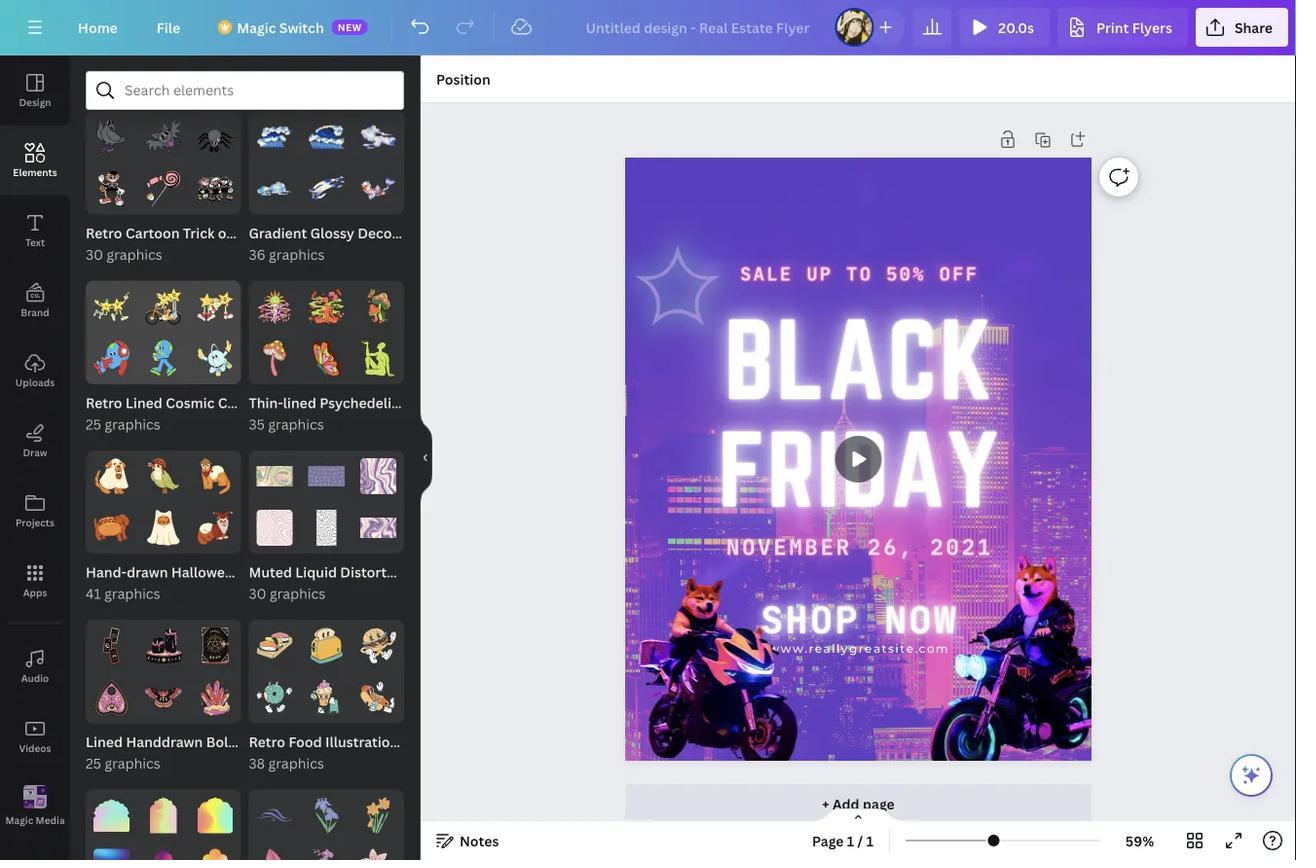 Task type: describe. For each thing, give the bounding box(es) containing it.
2021
[[930, 534, 993, 561]]

text
[[25, 236, 45, 249]]

thin-lined psychedelic wellness illustrations 35 graphics
[[249, 394, 544, 434]]

position
[[436, 70, 490, 88]]

psychedelic human female figure image
[[257, 289, 293, 325]]

illustrations
[[464, 394, 544, 412]]

1 gradient ocean waves image from the left
[[257, 119, 293, 155]]

graphics inside thin-lined psychedelic wellness illustrations 35 graphics
[[268, 415, 324, 434]]

hand-drawn halloween pets 41 graphics
[[86, 563, 274, 603]]

magic for magic switch
[[237, 18, 276, 37]]

retro for retro cartoon trick or treat 30 graphics
[[86, 224, 122, 242]]

page 1 / 1
[[812, 832, 873, 851]]

graphics inside the retro cartoon trick or treat 30 graphics
[[107, 245, 162, 264]]

page
[[812, 832, 844, 851]]

black
[[724, 299, 995, 419]]

26,
[[867, 534, 915, 561]]

india grainy gradient gates and window shapes image up india grainy gradient gates and window shapes box square 'image'
[[93, 798, 130, 834]]

female human figure surrounded by flowers and mushrooms image
[[308, 289, 345, 325]]

lined handdrawn magical witchy tarot cards image
[[93, 628, 130, 664]]

gradient cloud illustration image
[[257, 171, 293, 207]]

hand-drawn halloween pets button
[[86, 562, 274, 583]]

organic handdrawn iris flowers image
[[308, 798, 345, 834]]

graphics inside the muted liquid distorted backgrounds 30 graphics
[[270, 585, 325, 603]]

audio
[[21, 672, 49, 685]]

cosmic
[[166, 394, 215, 412]]

file
[[157, 18, 180, 37]]

file button
[[141, 8, 196, 47]]

switch
[[279, 18, 324, 37]]

graphics inside retro food illustration logos 38 graphics
[[268, 755, 324, 773]]

muted liquid distorted backgrounds 30 graphics
[[249, 563, 493, 603]]

retro bread in toaster image
[[308, 628, 345, 664]]

notes button
[[428, 826, 507, 857]]

page
[[863, 795, 895, 814]]

elements inside 'button'
[[13, 166, 57, 179]]

retro hotdog sandwich image
[[360, 680, 396, 716]]

lined handdrawn bold witchy elements 25 graphics
[[86, 733, 351, 773]]

2 1 from the left
[[866, 832, 873, 851]]

1 untitled media image from the left
[[257, 510, 293, 546]]

position button
[[428, 63, 498, 94]]

magic media button
[[0, 772, 70, 842]]

graphics inside "lined handdrawn bold witchy elements 25 graphics"
[[105, 755, 160, 773]]

projects
[[16, 516, 55, 529]]

handdrawn
[[126, 733, 203, 752]]

off
[[939, 263, 979, 286]]

retro cartoon bat image
[[145, 119, 181, 155]]

hand-drawn halloween ferret jester image
[[197, 510, 233, 546]]

illustration
[[325, 733, 399, 752]]

retro lined cosmic characters button
[[86, 392, 291, 414]]

brand
[[21, 306, 49, 319]]

or
[[218, 224, 232, 242]]

hand-drawn halloween ghost dog image
[[93, 458, 130, 495]]

retro food illustration logos button
[[249, 732, 441, 753]]

brand button
[[0, 266, 70, 336]]

treat
[[235, 224, 270, 242]]

magic for magic media
[[5, 814, 33, 827]]

share
[[1235, 18, 1273, 37]]

halloween
[[171, 563, 241, 582]]

organic handdrawn wind image
[[257, 798, 293, 834]]

lined
[[283, 394, 316, 412]]

backgrounds
[[407, 563, 493, 582]]

characters
[[218, 394, 291, 412]]

food
[[289, 733, 322, 752]]

2 untitled media image from the left
[[308, 458, 345, 495]]

retro lined earth listening to music while reading a book image
[[93, 340, 130, 377]]

gradient abstract smoke image
[[360, 119, 396, 155]]

uploads button
[[0, 336, 70, 406]]

pets
[[245, 563, 274, 582]]

magic media
[[5, 814, 65, 827]]

retro cartoon crow image
[[93, 119, 130, 155]]

2 retro lined happy stars image from the left
[[197, 289, 233, 325]]

apps
[[23, 586, 47, 599]]

36
[[249, 245, 265, 264]]

retro lined cosmic characters 25 graphics
[[86, 394, 291, 434]]

retro lined earth taking care of a flower image
[[145, 340, 181, 377]]

thin-lined psychedelic wellness illustrations button
[[249, 392, 544, 414]]

trick
[[183, 224, 215, 242]]

lined handdrawn witchy night moth potion ingredient with moon and stars image
[[145, 680, 181, 716]]

india grainy gradient gates and window shapes box square image
[[93, 850, 130, 861]]

retro cartoon trick or treat button
[[86, 222, 270, 244]]

organic handdrawn lily image
[[360, 850, 396, 861]]

bold
[[206, 733, 237, 752]]

magic switch
[[237, 18, 324, 37]]

main menu bar
[[0, 0, 1296, 56]]

psychedelic mushroom illustration image
[[257, 340, 293, 377]]

now
[[884, 597, 958, 642]]

distorted
[[340, 563, 403, 582]]

59%
[[1125, 832, 1154, 851]]

1 retro lined happy stars image from the left
[[93, 289, 130, 325]]

59% button
[[1108, 826, 1171, 857]]

india grainy gradient gates and window shapes image left organic handdrawn flower bud icon
[[197, 850, 233, 861]]

hand-drawn halloween ghost cat image
[[145, 510, 181, 546]]

35
[[249, 415, 265, 434]]

lined handdrawn crystal gems on a crystal holder mold image
[[197, 680, 233, 716]]

30 inside the retro cartoon trick or treat 30 graphics
[[86, 245, 103, 264]]

gradient liquid element image
[[308, 171, 345, 207]]

retro for retro lined cosmic characters 25 graphics
[[86, 394, 122, 412]]

witchy
[[240, 733, 286, 752]]

lined handdrawn bold witchy elements button
[[86, 732, 351, 753]]

up
[[806, 263, 833, 286]]

side panel tab list
[[0, 56, 70, 842]]

retro cartoon trick or treat candies image
[[145, 171, 181, 207]]



Task type: locate. For each thing, give the bounding box(es) containing it.
canva assistant image
[[1240, 764, 1263, 788]]

gradient ocean waves image up gradient cloud illustration image
[[257, 119, 293, 155]]

liquid
[[295, 563, 337, 582]]

untitled media image
[[257, 510, 293, 546], [308, 510, 345, 546], [360, 510, 396, 546]]

graphics inside retro lined cosmic characters 25 graphics
[[105, 415, 160, 434]]

videos
[[19, 742, 51, 755]]

projects button
[[0, 476, 70, 546]]

1 25 from the top
[[86, 415, 101, 434]]

1 horizontal spatial elements
[[289, 733, 351, 752]]

25 right videos at the bottom left of the page
[[86, 755, 101, 773]]

design
[[19, 95, 51, 109]]

30 down pets on the left of the page
[[249, 585, 266, 603]]

0 horizontal spatial lined
[[86, 733, 123, 752]]

retro sushi set image
[[257, 628, 293, 664]]

gradient ocean waves image left gradient abstract smoke icon
[[308, 119, 345, 155]]

36 graphics
[[249, 245, 325, 264]]

logos
[[402, 733, 441, 752]]

graphics inside hand-drawn halloween pets 41 graphics
[[104, 585, 160, 603]]

videos button
[[0, 702, 70, 772]]

1
[[847, 832, 854, 851], [866, 832, 873, 851]]

untitled media image up muted
[[257, 510, 293, 546]]

hide image
[[420, 411, 432, 505]]

0 vertical spatial magic
[[237, 18, 276, 37]]

+
[[822, 795, 829, 814]]

retro up 38
[[249, 733, 285, 752]]

50%
[[886, 263, 926, 286]]

retro inside retro food illustration logos 38 graphics
[[249, 733, 285, 752]]

colorful butterfly illustration image
[[308, 340, 345, 377]]

graphics down food
[[268, 755, 324, 773]]

hand-drawn halloween hot dog dog image
[[93, 510, 130, 546]]

untitled media image up 'liquid'
[[308, 510, 345, 546]]

1 vertical spatial magic
[[5, 814, 33, 827]]

retro cartoon trick or treat 30 graphics
[[86, 224, 270, 264]]

1 horizontal spatial retro lined happy stars image
[[197, 289, 233, 325]]

lined down lined handdrawn witchy ouija planchette image
[[86, 733, 123, 752]]

/
[[857, 832, 863, 851]]

elements button
[[0, 126, 70, 196]]

muted liquid distorted backgrounds button
[[249, 562, 493, 583]]

1 horizontal spatial untitled media image
[[308, 458, 345, 495]]

untitled media image
[[257, 458, 293, 495], [308, 458, 345, 495], [360, 458, 396, 495]]

25 inside retro lined cosmic characters 25 graphics
[[86, 415, 101, 434]]

25 inside "lined handdrawn bold witchy elements 25 graphics"
[[86, 755, 101, 773]]

38
[[249, 755, 265, 773]]

1 horizontal spatial gradient ocean waves image
[[308, 119, 345, 155]]

1 right /
[[866, 832, 873, 851]]

3 untitled media image from the left
[[360, 510, 396, 546]]

graphics down 'liquid'
[[270, 585, 325, 603]]

friday
[[718, 413, 1000, 526]]

1 1 from the left
[[847, 832, 854, 851]]

magic left media
[[5, 814, 33, 827]]

organic handdrawn daffodils image
[[360, 798, 396, 834]]

show pages image
[[812, 808, 905, 824]]

psychedelic
[[320, 394, 399, 412]]

organic handdrawn orchid flowers image
[[308, 850, 345, 861]]

2 25 from the top
[[86, 755, 101, 773]]

gradient koi fish image
[[360, 171, 396, 207]]

untitled media image left hide image
[[360, 458, 396, 495]]

1 horizontal spatial 1
[[866, 832, 873, 851]]

sale up to 50% off
[[740, 263, 979, 286]]

new
[[338, 20, 362, 34]]

organic handdrawn flower bud image
[[257, 850, 293, 861]]

lined handdrawn witchy ouija planchette image
[[93, 680, 130, 716]]

text button
[[0, 196, 70, 266]]

retro food illustration logos 38 graphics
[[249, 733, 441, 773]]

flyers
[[1132, 18, 1172, 37]]

1 horizontal spatial magic
[[237, 18, 276, 37]]

2 horizontal spatial untitled media image
[[360, 510, 396, 546]]

retro
[[86, 224, 122, 242], [86, 394, 122, 412], [249, 733, 285, 752]]

magic left the switch
[[237, 18, 276, 37]]

retro lined happy stars image right "retro lined stars on a bike" image
[[197, 289, 233, 325]]

elements inside "lined handdrawn bold witchy elements 25 graphics"
[[289, 733, 351, 752]]

india grainy gradient gates and window shapes image right india grainy gradient gates and window shapes icon
[[197, 798, 233, 834]]

graphics down "lined"
[[268, 415, 324, 434]]

lined left 'cosmic'
[[125, 394, 162, 412]]

0 horizontal spatial retro lined happy stars image
[[93, 289, 130, 325]]

elements
[[13, 166, 57, 179], [289, 733, 351, 752]]

retro lined happy uranus image
[[197, 340, 233, 377]]

Design title text field
[[570, 8, 827, 47]]

graphics down the handdrawn
[[105, 755, 160, 773]]

Search elements search field
[[125, 72, 365, 109]]

hand-drawn halloween cowboy ferret image
[[197, 458, 233, 495]]

add
[[832, 795, 859, 814]]

share button
[[1196, 8, 1288, 47]]

0 horizontal spatial elements
[[13, 166, 57, 179]]

untitled media image down "lined"
[[308, 458, 345, 495]]

3 untitled media image from the left
[[360, 458, 396, 495]]

elements down 'retro ice cream' image
[[289, 733, 351, 752]]

1 left /
[[847, 832, 854, 851]]

lined
[[125, 394, 162, 412], [86, 733, 123, 752]]

2 horizontal spatial untitled media image
[[360, 458, 396, 495]]

1 vertical spatial 30
[[249, 585, 266, 603]]

25 up "hand-drawn halloween ghost dog" 'icon'
[[86, 415, 101, 434]]

india grainy gradient gates and window shapes image
[[93, 798, 130, 834], [197, 798, 233, 834], [145, 850, 181, 861], [197, 850, 233, 861]]

retro for retro food illustration logos 38 graphics
[[249, 733, 285, 752]]

30 right text
[[86, 245, 103, 264]]

to
[[846, 263, 873, 286]]

psychedelic mushrooms and butterfly image
[[360, 289, 396, 325]]

41
[[86, 585, 101, 603]]

2 untitled media image from the left
[[308, 510, 345, 546]]

media
[[36, 814, 65, 827]]

print
[[1096, 18, 1129, 37]]

elements up text button
[[13, 166, 57, 179]]

1 horizontal spatial untitled media image
[[308, 510, 345, 546]]

graphics right 36
[[269, 245, 325, 264]]

magic inside button
[[5, 814, 33, 827]]

graphics down drawn
[[104, 585, 160, 603]]

1 vertical spatial retro
[[86, 394, 122, 412]]

muted
[[249, 563, 292, 582]]

india grainy gradient gates and window shapes image down india grainy gradient gates and window shapes icon
[[145, 850, 181, 861]]

print flyers
[[1096, 18, 1172, 37]]

retro cartoon boy in mime costume image
[[93, 171, 130, 207]]

0 horizontal spatial untitled media image
[[257, 510, 293, 546]]

www.reallygreatsite.com
[[769, 642, 949, 656]]

untitled media image down 35
[[257, 458, 293, 495]]

lined inside retro lined cosmic characters 25 graphics
[[125, 394, 162, 412]]

lined handdrawn witchy spellbook with pentagram image
[[197, 628, 233, 664]]

0 horizontal spatial magic
[[5, 814, 33, 827]]

25
[[86, 415, 101, 434], [86, 755, 101, 773]]

0 horizontal spatial untitled media image
[[257, 458, 293, 495]]

female human figure image
[[360, 340, 396, 377]]

apps button
[[0, 546, 70, 616]]

uploads
[[15, 376, 55, 389]]

hand-drawn halloween pirate parrot image
[[145, 458, 181, 495]]

1 vertical spatial elements
[[289, 733, 351, 752]]

november
[[726, 534, 852, 561]]

hand-
[[86, 563, 127, 582]]

magic inside main menu bar
[[237, 18, 276, 37]]

1 horizontal spatial 30
[[249, 585, 266, 603]]

magic
[[237, 18, 276, 37], [5, 814, 33, 827]]

1 untitled media image from the left
[[257, 458, 293, 495]]

cartoon
[[125, 224, 180, 242]]

retro donut illustration image
[[257, 680, 293, 716]]

0 horizontal spatial gradient ocean waves image
[[257, 119, 293, 155]]

audio button
[[0, 632, 70, 702]]

2 gradient ocean waves image from the left
[[308, 119, 345, 155]]

design button
[[0, 56, 70, 126]]

lined handdrawn black magic candles on a casting platform image
[[145, 628, 181, 664]]

thin-
[[249, 394, 283, 412]]

retro cartoon girls in witch costumes image
[[197, 171, 233, 207]]

draw button
[[0, 406, 70, 476]]

0 vertical spatial 25
[[86, 415, 101, 434]]

drawn
[[127, 563, 168, 582]]

wellness
[[402, 394, 461, 412]]

+ add page button
[[625, 785, 1092, 824]]

lined inside "lined handdrawn bold witchy elements 25 graphics"
[[86, 733, 123, 752]]

graphics down cartoon
[[107, 245, 162, 264]]

retro down retro lined earth listening to music while reading a book icon
[[86, 394, 122, 412]]

1 vertical spatial lined
[[86, 733, 123, 752]]

retro lined happy stars image left "retro lined stars on a bike" image
[[93, 289, 130, 325]]

30
[[86, 245, 103, 264], [249, 585, 266, 603]]

retro cartoon spider image
[[197, 119, 233, 155]]

graphics
[[107, 245, 162, 264], [269, 245, 325, 264], [105, 415, 160, 434], [268, 415, 324, 434], [104, 585, 160, 603], [270, 585, 325, 603], [105, 755, 160, 773], [268, 755, 324, 773]]

untitled media image up 'distorted'
[[360, 510, 396, 546]]

0 vertical spatial elements
[[13, 166, 57, 179]]

print flyers button
[[1057, 8, 1188, 47]]

notes
[[460, 832, 499, 851]]

0 horizontal spatial 30
[[86, 245, 103, 264]]

gradient ocean waves image
[[257, 119, 293, 155], [308, 119, 345, 155]]

retro hamburger illustration image
[[360, 628, 396, 664]]

retro lined stars on a bike image
[[145, 289, 181, 325]]

retro lined happy stars image
[[93, 289, 130, 325], [197, 289, 233, 325]]

retro down retro cartoon boy in mime costume image
[[86, 224, 122, 242]]

november 26, 2021
[[726, 534, 993, 561]]

india grainy gradient gates and window shapes image
[[145, 798, 181, 834]]

graphics up "hand-drawn halloween ghost dog" 'icon'
[[105, 415, 160, 434]]

20.0s
[[998, 18, 1034, 37]]

0 vertical spatial lined
[[125, 394, 162, 412]]

retro ice cream image
[[308, 680, 345, 716]]

30 inside the muted liquid distorted backgrounds 30 graphics
[[249, 585, 266, 603]]

0 vertical spatial 30
[[86, 245, 103, 264]]

home
[[78, 18, 118, 37]]

sale
[[740, 263, 793, 286]]

shop
[[761, 597, 860, 642]]

2 vertical spatial retro
[[249, 733, 285, 752]]

shop now
[[761, 597, 958, 642]]

+ add page
[[822, 795, 895, 814]]

20.0s button
[[959, 8, 1050, 47]]

draw
[[23, 446, 47, 459]]

retro inside retro lined cosmic characters 25 graphics
[[86, 394, 122, 412]]

retro inside the retro cartoon trick or treat 30 graphics
[[86, 224, 122, 242]]

home link
[[62, 8, 133, 47]]

1 vertical spatial 25
[[86, 755, 101, 773]]

0 vertical spatial retro
[[86, 224, 122, 242]]

0 horizontal spatial 1
[[847, 832, 854, 851]]

1 horizontal spatial lined
[[125, 394, 162, 412]]



Task type: vqa. For each thing, say whether or not it's contained in the screenshot.
'Remove'
no



